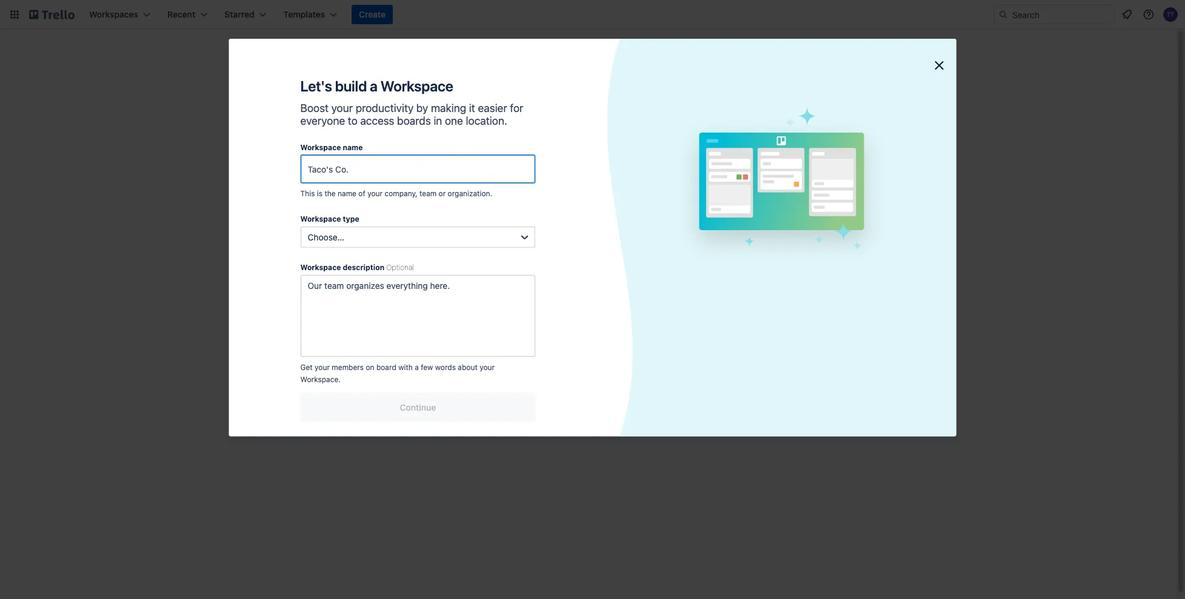 Task type: describe. For each thing, give the bounding box(es) containing it.
board for create a board
[[793, 213, 815, 223]]

access
[[361, 114, 395, 127]]

start free trial button
[[261, 357, 315, 369]]

put everything in one place and start moving things forward with your first trello board!
[[454, 167, 687, 189]]

start free trial
[[261, 358, 315, 368]]

start
[[579, 167, 597, 177]]

board inside "get your members on board with a few words about your workspace."
[[377, 363, 397, 372]]

home
[[275, 108, 299, 118]]

boost
[[301, 101, 329, 114]]

try
[[261, 296, 274, 306]]

things
[[631, 167, 655, 177]]

in inside boost your productivity by making it easier for everyone to access boards in one location.
[[434, 114, 442, 127]]

members
[[332, 363, 364, 372]]

miller's
[[784, 152, 809, 160]]

create for create your board
[[534, 230, 561, 240]]

members link
[[251, 243, 406, 263]]

automation,
[[325, 324, 372, 334]]

0 vertical spatial name
[[343, 143, 363, 152]]

hello link
[[251, 153, 406, 175]]

boards
[[397, 114, 431, 127]]

workspaces
[[258, 140, 302, 148]]

and inside try trello premium get unlimited boards, all the views, unlimited automation, and more.
[[374, 324, 389, 334]]

organize anything
[[528, 147, 613, 159]]

create your board button
[[453, 226, 688, 245]]

switch to… image
[[8, 8, 21, 21]]

highlights
[[294, 204, 334, 214]]

create a board button
[[728, 204, 936, 233]]

1 vertical spatial name
[[338, 190, 357, 198]]

board for create your board
[[583, 230, 607, 240]]

making
[[431, 101, 467, 114]]

simple
[[757, 116, 786, 126]]

workspace for workspace name
[[301, 143, 341, 152]]

try trello premium get unlimited boards, all the views, unlimited automation, and more.
[[261, 296, 389, 346]]

with inside "get your members on board with a few words about your workspace."
[[399, 363, 413, 372]]

views link
[[251, 221, 406, 241]]

members
[[294, 248, 331, 258]]

simple project board
[[757, 116, 845, 126]]

boards,
[[315, 312, 345, 322]]

more.
[[261, 336, 283, 346]]

everything
[[469, 167, 511, 177]]

optional
[[387, 264, 414, 272]]

your inside put everything in one place and start moving things forward with your first trello board!
[[537, 179, 554, 189]]

workspace.
[[301, 376, 341, 384]]

workspace type
[[301, 215, 359, 224]]

terry turtle (terryturtle) image
[[1164, 7, 1179, 22]]

create for create
[[359, 9, 386, 19]]

your inside "button"
[[563, 230, 581, 240]]

settings link
[[251, 265, 406, 284]]

Search field
[[1009, 5, 1115, 24]]

words
[[435, 363, 456, 372]]

get your members on board with a few words about your workspace.
[[301, 363, 495, 384]]

start
[[261, 358, 280, 368]]

type
[[343, 215, 359, 224]]

for
[[510, 101, 524, 114]]

0 vertical spatial the
[[325, 190, 336, 198]]

views,
[[261, 324, 285, 334]]

a inside button
[[786, 213, 790, 223]]

with inside put everything in one place and start moving things forward with your first trello board!
[[518, 179, 534, 189]]

project
[[788, 116, 818, 126]]

workspace name
[[301, 143, 363, 152]]

continue
[[400, 403, 436, 413]]

everyone
[[301, 114, 345, 127]]

put
[[454, 167, 467, 177]]

continue button
[[301, 393, 536, 422]]

first
[[556, 179, 572, 189]]

boards
[[294, 182, 322, 192]]

workspace
[[811, 152, 848, 160]]

easier
[[478, 101, 508, 114]]

search image
[[999, 10, 1009, 19]]

board!
[[598, 179, 623, 189]]

team
[[420, 190, 437, 198]]

templates
[[275, 83, 317, 93]]

views
[[294, 226, 318, 236]]

primary element
[[0, 0, 1186, 29]]

board
[[820, 116, 845, 126]]

create a board
[[757, 213, 815, 223]]

Our team organizes everything here. text field
[[301, 275, 536, 358]]

of
[[359, 190, 366, 198]]

boost your productivity by making it easier for everyone to access boards in one location.
[[301, 101, 524, 127]]

moving
[[600, 167, 628, 177]]

Workspace name text field
[[301, 155, 536, 184]]

settings
[[294, 270, 327, 280]]

on
[[366, 363, 375, 372]]

organize
[[528, 147, 570, 159]]

open information menu image
[[1143, 8, 1155, 21]]

forward
[[657, 167, 687, 177]]

get inside try trello premium get unlimited boards, all the views, unlimited automation, and more.
[[261, 312, 275, 322]]



Task type: vqa. For each thing, say whether or not it's contained in the screenshot.
'Workspace views' at left top
no



Task type: locate. For each thing, give the bounding box(es) containing it.
workspace for workspace description optional
[[301, 264, 341, 272]]

board inside button
[[793, 213, 815, 223]]

0 horizontal spatial and
[[374, 324, 389, 334]]

1 horizontal spatial in
[[513, 167, 520, 177]]

and inside put everything in one place and start moving things forward with your first trello board!
[[562, 167, 577, 177]]

0 vertical spatial get
[[261, 312, 275, 322]]

your down place
[[537, 179, 554, 189]]

let's
[[301, 78, 332, 95]]

the right "is"
[[325, 190, 336, 198]]

0 vertical spatial trello
[[574, 179, 595, 189]]

all
[[347, 312, 356, 322]]

0 vertical spatial in
[[434, 114, 442, 127]]

2 horizontal spatial a
[[786, 213, 790, 223]]

boards link
[[251, 178, 406, 197]]

and
[[562, 167, 577, 177], [374, 324, 389, 334]]

1 vertical spatial with
[[399, 363, 413, 372]]

in right everything at the top of page
[[513, 167, 520, 177]]

1 horizontal spatial get
[[301, 363, 313, 372]]

1 horizontal spatial create
[[534, 230, 561, 240]]

anything
[[572, 147, 613, 159]]

1 vertical spatial board
[[583, 230, 607, 240]]

workspace down highlights
[[301, 215, 341, 224]]

location.
[[466, 114, 508, 127]]

your
[[332, 101, 353, 114], [537, 179, 554, 189], [368, 190, 383, 198], [563, 230, 581, 240], [315, 363, 330, 372], [480, 363, 495, 372]]

create
[[359, 9, 386, 19], [757, 213, 783, 223], [534, 230, 561, 240]]

workspace description optional
[[301, 264, 414, 272]]

imagination
[[791, 141, 840, 151]]

let's build a workspace
[[301, 78, 453, 95]]

productivity
[[356, 101, 414, 114]]

1 horizontal spatial trello
[[574, 179, 595, 189]]

your down build
[[332, 101, 353, 114]]

name
[[343, 143, 363, 152], [338, 190, 357, 198]]

home link
[[251, 102, 406, 124]]

workspace for workspace type
[[301, 215, 341, 224]]

1 vertical spatial trello
[[276, 296, 298, 306]]

1 horizontal spatial one
[[522, 167, 537, 177]]

workspace up the by
[[381, 78, 453, 95]]

workspace up hello link
[[301, 143, 341, 152]]

premium
[[301, 296, 337, 306]]

create inside "button"
[[534, 230, 561, 240]]

to
[[348, 114, 358, 127]]

1 vertical spatial in
[[513, 167, 520, 177]]

in
[[434, 114, 442, 127], [513, 167, 520, 177]]

2 vertical spatial board
[[377, 363, 397, 372]]

get inside "get your members on board with a few words about your workspace."
[[301, 363, 313, 372]]

trello inside put everything in one place and start moving things forward with your first trello board!
[[574, 179, 595, 189]]

What are you working on? text field
[[453, 197, 688, 218]]

get
[[261, 312, 275, 322], [301, 363, 313, 372]]

1 vertical spatial one
[[522, 167, 537, 177]]

with left few
[[399, 363, 413, 372]]

1 horizontal spatial a
[[415, 363, 419, 372]]

unlimited down boards,
[[287, 324, 323, 334]]

description
[[343, 264, 385, 272]]

place
[[539, 167, 560, 177]]

0 horizontal spatial with
[[399, 363, 413, 372]]

the right all
[[358, 312, 371, 322]]

0 vertical spatial one
[[445, 114, 463, 127]]

1 vertical spatial create
[[757, 213, 783, 223]]

few
[[421, 363, 433, 372]]

build
[[335, 78, 367, 95]]

create your board
[[534, 230, 607, 240]]

1 vertical spatial the
[[358, 312, 371, 322]]

workspace down members link
[[301, 264, 341, 272]]

0 horizontal spatial get
[[261, 312, 275, 322]]

2 vertical spatial create
[[534, 230, 561, 240]]

and right automation,
[[374, 324, 389, 334]]

1 horizontal spatial and
[[562, 167, 577, 177]]

your down what are you working on? 'text field'
[[563, 230, 581, 240]]

name down to
[[343, 143, 363, 152]]

one
[[445, 114, 463, 127], [522, 167, 537, 177]]

create a workspace image
[[387, 136, 401, 151]]

add image
[[387, 246, 401, 260]]

a
[[370, 78, 378, 95], [786, 213, 790, 223], [415, 363, 419, 372]]

1 vertical spatial unlimited
[[287, 324, 323, 334]]

beyond imagination jeremy miller's workspace
[[757, 141, 848, 160]]

with left first
[[518, 179, 534, 189]]

0 vertical spatial board
[[793, 213, 815, 223]]

0 vertical spatial create
[[359, 9, 386, 19]]

create for create a board
[[757, 213, 783, 223]]

0 horizontal spatial the
[[325, 190, 336, 198]]

0 horizontal spatial one
[[445, 114, 463, 127]]

board inside "button"
[[583, 230, 607, 240]]

get up views,
[[261, 312, 275, 322]]

one left it
[[445, 114, 463, 127]]

trello inside try trello premium get unlimited boards, all the views, unlimited automation, and more.
[[276, 296, 298, 306]]

highlights link
[[251, 200, 406, 219]]

0 horizontal spatial create
[[359, 9, 386, 19]]

about
[[458, 363, 478, 372]]

1 horizontal spatial the
[[358, 312, 371, 322]]

beyond
[[757, 141, 789, 151]]

links
[[735, 185, 754, 193]]

the
[[325, 190, 336, 198], [358, 312, 371, 322]]

choose…
[[308, 232, 344, 242]]

name left of
[[338, 190, 357, 198]]

by
[[417, 101, 428, 114]]

your right about
[[480, 363, 495, 372]]

0 vertical spatial a
[[370, 78, 378, 95]]

it
[[469, 101, 475, 114]]

in right the by
[[434, 114, 442, 127]]

0 notifications image
[[1120, 7, 1135, 22]]

unlimited up views,
[[277, 312, 313, 322]]

templates link
[[251, 78, 406, 99]]

board
[[793, 213, 815, 223], [583, 230, 607, 240], [377, 363, 397, 372]]

company,
[[385, 190, 418, 198]]

simple project board link
[[728, 107, 936, 136]]

0 vertical spatial unlimited
[[277, 312, 313, 322]]

1 vertical spatial a
[[786, 213, 790, 223]]

your inside boost your productivity by making it easier for everyone to access boards in one location.
[[332, 101, 353, 114]]

your right of
[[368, 190, 383, 198]]

your up workspace.
[[315, 363, 330, 372]]

jeremy
[[757, 152, 782, 160]]

0 horizontal spatial trello
[[276, 296, 298, 306]]

in inside put everything in one place and start moving things forward with your first trello board!
[[513, 167, 520, 177]]

one left place
[[522, 167, 537, 177]]

trial
[[300, 358, 315, 368]]

1 horizontal spatial with
[[518, 179, 534, 189]]

2 vertical spatial a
[[415, 363, 419, 372]]

hello
[[275, 159, 296, 169]]

2 horizontal spatial board
[[793, 213, 815, 223]]

one inside boost your productivity by making it easier for everyone to access boards in one location.
[[445, 114, 463, 127]]

2 horizontal spatial create
[[757, 213, 783, 223]]

free
[[282, 358, 297, 368]]

the inside try trello premium get unlimited boards, all the views, unlimited automation, and more.
[[358, 312, 371, 322]]

get right the 'free'
[[301, 363, 313, 372]]

and up first
[[562, 167, 577, 177]]

or
[[439, 190, 446, 198]]

workspace
[[381, 78, 453, 95], [301, 143, 341, 152], [301, 215, 341, 224], [301, 264, 341, 272]]

0 horizontal spatial board
[[377, 363, 397, 372]]

this is the name of your company, team or organization.
[[301, 190, 493, 198]]

create inside primary "element"
[[359, 9, 386, 19]]

with
[[518, 179, 534, 189], [399, 363, 413, 372]]

this
[[301, 190, 315, 198]]

one inside put everything in one place and start moving things forward with your first trello board!
[[522, 167, 537, 177]]

trello right try
[[276, 296, 298, 306]]

create button
[[352, 5, 393, 24]]

organization.
[[448, 190, 493, 198]]

0 vertical spatial and
[[562, 167, 577, 177]]

1 horizontal spatial board
[[583, 230, 607, 240]]

trello down start
[[574, 179, 595, 189]]

0 horizontal spatial in
[[434, 114, 442, 127]]

0 vertical spatial with
[[518, 179, 534, 189]]

is
[[317, 190, 323, 198]]

a inside "get your members on board with a few words about your workspace."
[[415, 363, 419, 372]]

unlimited
[[277, 312, 313, 322], [287, 324, 323, 334]]

0 horizontal spatial a
[[370, 78, 378, 95]]

1 vertical spatial and
[[374, 324, 389, 334]]

trello
[[574, 179, 595, 189], [276, 296, 298, 306]]

1 vertical spatial get
[[301, 363, 313, 372]]



